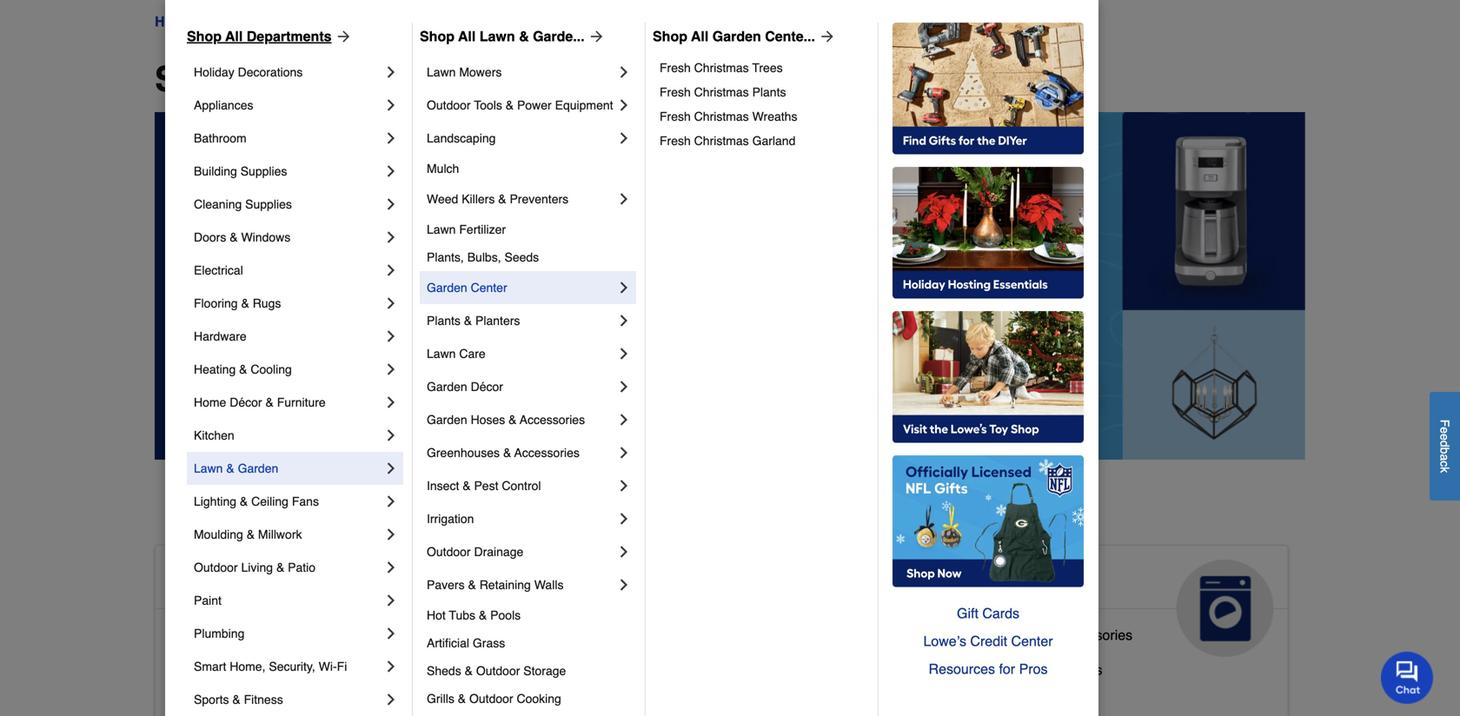Task type: describe. For each thing, give the bounding box(es) containing it.
pet beds, houses, & furniture
[[557, 690, 745, 706]]

outdoor down "sheds & outdoor storage"
[[469, 692, 513, 706]]

care inside the 'animal & pet care'
[[557, 594, 611, 622]]

planters
[[475, 314, 520, 328]]

accessible for accessible entry & home
[[169, 697, 236, 713]]

moulding & millwork link
[[194, 518, 382, 551]]

plants,
[[427, 250, 464, 264]]

& right hoses
[[509, 413, 517, 427]]

hot
[[427, 608, 446, 622]]

0 vertical spatial center
[[471, 281, 507, 295]]

fresh christmas trees link
[[660, 56, 866, 80]]

chevron right image for hardware
[[382, 328, 400, 345]]

home inside accessible home link
[[303, 567, 371, 594]]

& right killers
[[498, 192, 506, 206]]

bathroom link
[[194, 122, 382, 155]]

bulbs,
[[467, 250, 501, 264]]

smart home, security, wi-fi link
[[194, 650, 382, 683]]

& right entry
[[276, 697, 285, 713]]

holiday decorations
[[194, 65, 303, 79]]

0 horizontal spatial appliances
[[194, 98, 253, 112]]

arrow right image for shop all departments
[[332, 28, 352, 45]]

accessible bathroom
[[169, 627, 300, 643]]

houses,
[[621, 690, 672, 706]]

& right doors
[[230, 230, 238, 244]]

chevron right image for smart home, security, wi-fi
[[382, 658, 400, 675]]

christmas for garland
[[694, 134, 749, 148]]

sheds & outdoor storage link
[[427, 657, 633, 685]]

shop for shop all departments
[[187, 28, 222, 44]]

windows
[[241, 230, 291, 244]]

animal & pet care
[[557, 567, 707, 622]]

lawn for lawn mowers
[[427, 65, 456, 79]]

chevron right image for outdoor drainage
[[615, 543, 633, 561]]

storage
[[523, 664, 566, 678]]

plants, bulbs, seeds
[[427, 250, 539, 264]]

fresh christmas wreaths link
[[660, 104, 866, 129]]

chevron right image for garden décor
[[615, 378, 633, 395]]

enjoy savings year-round. no matter what you're shopping for, find what you need at a great price. image
[[155, 112, 1305, 460]]

beverage & wine chillers link
[[944, 658, 1102, 693]]

outdoor for outdoor tools & power equipment
[[427, 98, 471, 112]]

paint link
[[194, 584, 382, 617]]

accessible for accessible bathroom
[[169, 627, 236, 643]]

& up lighting
[[226, 462, 234, 475]]

all for shop all lawn & garde...
[[458, 28, 476, 44]]

moulding
[[194, 528, 243, 541]]

lawn fertilizer
[[427, 222, 506, 236]]

appliance parts & accessories link
[[944, 623, 1133, 658]]

insect & pest control
[[427, 479, 541, 493]]

pet inside 'link'
[[557, 690, 578, 706]]

accessories for garden hoses & accessories
[[520, 413, 585, 427]]

heating & cooling
[[194, 362, 292, 376]]

lighting & ceiling fans
[[194, 495, 319, 508]]

mulch
[[427, 162, 459, 176]]

chevron right image for outdoor living & patio
[[382, 559, 400, 576]]

& right pavers
[[468, 578, 476, 592]]

chevron right image for weed killers & preventers
[[615, 190, 633, 208]]

for
[[999, 661, 1015, 677]]

& down garden hoses & accessories
[[503, 446, 511, 460]]

fresh christmas plants link
[[660, 80, 866, 104]]

credit
[[970, 633, 1007, 649]]

f e e d b a c k button
[[1430, 392, 1460, 500]]

beds,
[[581, 690, 617, 706]]

landscaping link
[[427, 122, 615, 155]]

chevron right image for lawn & garden
[[382, 460, 400, 477]]

pet inside the 'animal & pet care'
[[669, 567, 707, 594]]

1 vertical spatial plants
[[427, 314, 461, 328]]

electrical link
[[194, 254, 382, 287]]

christmas for plants
[[694, 85, 749, 99]]

smart home, security, wi-fi
[[194, 660, 347, 674]]

0 horizontal spatial furniture
[[277, 395, 326, 409]]

killers
[[462, 192, 495, 206]]

outdoor up grills & outdoor cooking
[[476, 664, 520, 678]]

chevron right image for insect & pest control
[[615, 477, 633, 495]]

pros
[[1019, 661, 1048, 677]]

grills
[[427, 692, 454, 706]]

shop all lawn & garde... link
[[420, 26, 605, 47]]

livestock supplies link
[[557, 651, 672, 686]]

outdoor for outdoor living & patio
[[194, 561, 238, 574]]

irrigation link
[[427, 502, 615, 535]]

kitchen
[[194, 428, 234, 442]]

lighting
[[194, 495, 236, 508]]

arrow right image for shop all lawn & garde...
[[585, 28, 605, 45]]

accessible bedroom link
[[169, 658, 296, 693]]

officially licensed n f l gifts. shop now. image
[[893, 455, 1084, 588]]

1 e from the top
[[1438, 427, 1452, 434]]

cente...
[[765, 28, 815, 44]]

& left 'planters'
[[464, 314, 472, 328]]

supplies for cleaning supplies
[[245, 197, 292, 211]]

trees
[[752, 61, 783, 75]]

chevron right image for garden hoses & accessories
[[615, 411, 633, 428]]

& right houses,
[[676, 690, 685, 706]]

garden for garden hoses & accessories
[[427, 413, 467, 427]]

flooring & rugs link
[[194, 287, 382, 320]]

chevron right image for kitchen
[[382, 427, 400, 444]]

pools
[[490, 608, 521, 622]]

lawn fertilizer link
[[427, 216, 633, 243]]

garden up "lighting & ceiling fans"
[[238, 462, 278, 475]]

& left cooling
[[239, 362, 247, 376]]

wreaths
[[752, 110, 797, 123]]

find gifts for the diyer. image
[[893, 23, 1084, 155]]

garden for garden décor
[[427, 380, 467, 394]]

sheds
[[427, 664, 461, 678]]

accessible bathroom link
[[169, 623, 300, 658]]

retaining
[[479, 578, 531, 592]]

f e e d b a c k
[[1438, 419, 1452, 473]]

chevron right image for appliances
[[382, 96, 400, 114]]

chillers
[[1056, 662, 1102, 678]]

outdoor drainage link
[[427, 535, 615, 568]]

doors & windows link
[[194, 221, 382, 254]]

preventers
[[510, 192, 569, 206]]

shop all departments
[[187, 28, 332, 44]]

c
[[1438, 461, 1452, 467]]

shop for shop all garden cente...
[[653, 28, 687, 44]]

doors & windows
[[194, 230, 291, 244]]

lawn up mowers
[[480, 28, 515, 44]]

fresh christmas garland link
[[660, 129, 866, 153]]

chevron right image for sports & fitness
[[382, 691, 400, 708]]

shop all garden cente... link
[[653, 26, 836, 47]]

shop all departments
[[155, 59, 517, 99]]

weed
[[427, 192, 458, 206]]

fresh for fresh christmas wreaths
[[660, 110, 691, 123]]

f
[[1438, 419, 1452, 427]]

pet beds, houses, & furniture link
[[557, 686, 745, 716]]

beverage & wine chillers
[[944, 662, 1102, 678]]

a
[[1438, 454, 1452, 461]]

departments for shop
[[304, 59, 517, 99]]

home décor & furniture link
[[194, 386, 382, 419]]

chevron right image for lawn care
[[615, 345, 633, 362]]

seeds
[[505, 250, 539, 264]]

& right parts
[[1045, 627, 1055, 643]]

appliance parts & accessories
[[944, 627, 1133, 643]]

living
[[241, 561, 273, 574]]

& inside the 'animal & pet care'
[[645, 567, 662, 594]]

1 horizontal spatial appliances
[[944, 567, 1074, 594]]

supplies for livestock supplies
[[619, 655, 672, 671]]

0 vertical spatial care
[[459, 347, 486, 361]]

chevron right image for plants & planters
[[615, 312, 633, 329]]

home inside home décor & furniture link
[[194, 395, 226, 409]]

chevron right image for pavers & retaining walls
[[615, 576, 633, 594]]

lawn for lawn & garden
[[194, 462, 223, 475]]

lawn & garden
[[194, 462, 278, 475]]

chevron right image for holiday decorations
[[382, 63, 400, 81]]



Task type: vqa. For each thing, say whether or not it's contained in the screenshot.
Garage Doors & Openers Link
no



Task type: locate. For each thing, give the bounding box(es) containing it.
shop up lawn mowers
[[420, 28, 455, 44]]

chevron right image for cleaning supplies
[[382, 196, 400, 213]]

0 vertical spatial supplies
[[240, 164, 287, 178]]

& right tools
[[506, 98, 514, 112]]

shop all garden cente...
[[653, 28, 815, 44]]

all up lawn mowers
[[458, 28, 476, 44]]

décor for departments
[[230, 395, 262, 409]]

chevron right image for building supplies
[[382, 163, 400, 180]]

heating
[[194, 362, 236, 376]]

2 horizontal spatial arrow right image
[[815, 28, 836, 45]]

& right "sheds"
[[465, 664, 473, 678]]

accessible entry & home link
[[169, 693, 326, 716]]

1 vertical spatial care
[[557, 594, 611, 622]]

animal
[[557, 567, 638, 594]]

supplies up cleaning supplies
[[240, 164, 287, 178]]

outdoor for outdoor drainage
[[427, 545, 471, 559]]

chevron right image for paint
[[382, 592, 400, 609]]

chevron right image for outdoor tools & power equipment
[[615, 96, 633, 114]]

lowe's
[[923, 633, 966, 649]]

artificial grass link
[[427, 629, 633, 657]]

livestock supplies
[[557, 655, 672, 671]]

0 horizontal spatial care
[[459, 347, 486, 361]]

christmas inside "link"
[[694, 110, 749, 123]]

1 accessible from the top
[[169, 567, 297, 594]]

fresh down fresh christmas plants
[[660, 110, 691, 123]]

beverage
[[944, 662, 1004, 678]]

plants
[[752, 85, 786, 99], [427, 314, 461, 328]]

fresh christmas wreaths
[[660, 110, 797, 123]]

garden down lawn care
[[427, 380, 467, 394]]

1 horizontal spatial care
[[557, 594, 611, 622]]

b
[[1438, 447, 1452, 454]]

1 vertical spatial appliances
[[944, 567, 1074, 594]]

care
[[459, 347, 486, 361], [557, 594, 611, 622]]

plants & planters link
[[427, 304, 615, 337]]

& left millwork on the bottom left of the page
[[247, 528, 255, 541]]

& left ceiling
[[240, 495, 248, 508]]

chevron right image for lighting & ceiling fans
[[382, 493, 400, 510]]

accessories down the 'garden décor' link
[[520, 413, 585, 427]]

e up d
[[1438, 427, 1452, 434]]

weed killers & preventers link
[[427, 183, 615, 216]]

outdoor living & patio link
[[194, 551, 382, 584]]

home décor & furniture
[[194, 395, 326, 409]]

& right tubs
[[479, 608, 487, 622]]

garden up fresh christmas trees
[[712, 28, 761, 44]]

arrow right image for shop all garden cente...
[[815, 28, 836, 45]]

arrow right image
[[332, 28, 352, 45], [585, 28, 605, 45], [815, 28, 836, 45]]

2 christmas from the top
[[694, 85, 749, 99]]

supplies up windows
[[245, 197, 292, 211]]

0 vertical spatial pet
[[669, 567, 707, 594]]

building supplies link
[[194, 155, 382, 188]]

chevron right image for garden center
[[615, 279, 633, 296]]

bathroom up building
[[194, 131, 247, 145]]

lawn left mowers
[[427, 65, 456, 79]]

pavers & retaining walls link
[[427, 568, 615, 601]]

0 horizontal spatial shop
[[187, 28, 222, 44]]

3 arrow right image from the left
[[815, 28, 836, 45]]

accessible home
[[169, 567, 371, 594]]

shop all departments link
[[187, 26, 352, 47]]

departments
[[209, 13, 288, 30], [247, 28, 332, 44], [304, 59, 517, 99]]

shop all lawn & garde...
[[420, 28, 585, 44]]

accessories up chillers
[[1058, 627, 1133, 643]]

3 shop from the left
[[653, 28, 687, 44]]

1 vertical spatial appliances link
[[930, 546, 1288, 657]]

2 accessible from the top
[[169, 627, 236, 643]]

christmas down "fresh christmas wreaths"
[[694, 134, 749, 148]]

livestock
[[557, 655, 615, 671]]

1 fresh from the top
[[660, 61, 691, 75]]

chevron right image for plumbing
[[382, 625, 400, 642]]

all up holiday decorations
[[225, 28, 243, 44]]

0 horizontal spatial décor
[[230, 395, 262, 409]]

chevron right image for flooring & rugs
[[382, 295, 400, 312]]

& left garde...
[[519, 28, 529, 44]]

artificial grass
[[427, 636, 505, 650]]

christmas for wreaths
[[694, 110, 749, 123]]

lawn care
[[427, 347, 486, 361]]

home
[[155, 13, 193, 30], [194, 395, 226, 409], [303, 567, 371, 594], [289, 697, 326, 713]]

center down bulbs,
[[471, 281, 507, 295]]

christmas for trees
[[694, 61, 749, 75]]

garden
[[712, 28, 761, 44], [427, 281, 467, 295], [427, 380, 467, 394], [427, 413, 467, 427], [238, 462, 278, 475]]

fertilizer
[[459, 222, 506, 236]]

plants down trees
[[752, 85, 786, 99]]

e
[[1438, 427, 1452, 434], [1438, 434, 1452, 440]]

garland
[[752, 134, 796, 148]]

building supplies
[[194, 164, 287, 178]]

visit the lowe's toy shop. image
[[893, 311, 1084, 443]]

accessible up sports
[[169, 662, 236, 678]]

holiday hosting essentials. image
[[893, 167, 1084, 299]]

appliances link down decorations
[[194, 89, 382, 122]]

3 accessible from the top
[[169, 662, 236, 678]]

electrical
[[194, 263, 243, 277]]

accessories up control
[[514, 446, 580, 460]]

bathroom inside "link"
[[194, 131, 247, 145]]

gift cards
[[957, 605, 1020, 621]]

moulding & millwork
[[194, 528, 302, 541]]

care down plants & planters in the top left of the page
[[459, 347, 486, 361]]

accessible home link
[[156, 546, 513, 657]]

mulch link
[[427, 155, 633, 183]]

fresh christmas plants
[[660, 85, 786, 99]]

fresh inside "link"
[[660, 110, 691, 123]]

supplies up houses,
[[619, 655, 672, 671]]

sports & fitness
[[194, 693, 283, 707]]

garden hoses & accessories link
[[427, 403, 615, 436]]

animal & pet care link
[[543, 546, 901, 657]]

departments up holiday decorations
[[209, 13, 288, 30]]

1 horizontal spatial shop
[[420, 28, 455, 44]]

walls
[[534, 578, 564, 592]]

0 vertical spatial appliances
[[194, 98, 253, 112]]

greenhouses & accessories
[[427, 446, 580, 460]]

outdoor up landscaping
[[427, 98, 471, 112]]

supplies inside the cleaning supplies link
[[245, 197, 292, 211]]

appliances up "cards"
[[944, 567, 1074, 594]]

chevron right image for home décor & furniture
[[382, 394, 400, 411]]

1 christmas from the top
[[694, 61, 749, 75]]

care down walls
[[557, 594, 611, 622]]

1 arrow right image from the left
[[332, 28, 352, 45]]

fresh
[[660, 61, 691, 75], [660, 85, 691, 99], [660, 110, 691, 123], [660, 134, 691, 148]]

lawn down kitchen in the bottom of the page
[[194, 462, 223, 475]]

1 horizontal spatial center
[[1011, 633, 1053, 649]]

lowe's credit center link
[[893, 628, 1084, 655]]

chevron right image for electrical
[[382, 262, 400, 279]]

chevron right image for bathroom
[[382, 130, 400, 147]]

irrigation
[[427, 512, 474, 526]]

2 horizontal spatial shop
[[653, 28, 687, 44]]

shop
[[187, 28, 222, 44], [420, 28, 455, 44], [653, 28, 687, 44]]

1 vertical spatial bathroom
[[240, 627, 300, 643]]

hot tubs & pools link
[[427, 601, 633, 629]]

security,
[[269, 660, 315, 674]]

supplies inside the livestock supplies "link"
[[619, 655, 672, 671]]

outdoor inside 'link'
[[194, 561, 238, 574]]

garden center
[[427, 281, 507, 295]]

1 horizontal spatial pet
[[669, 567, 707, 594]]

outdoor down irrigation
[[427, 545, 471, 559]]

0 horizontal spatial center
[[471, 281, 507, 295]]

0 horizontal spatial arrow right image
[[332, 28, 352, 45]]

0 vertical spatial plants
[[752, 85, 786, 99]]

accessories for appliance parts & accessories
[[1058, 627, 1133, 643]]

1 vertical spatial furniture
[[689, 690, 745, 706]]

1 vertical spatial pet
[[557, 690, 578, 706]]

home inside accessible entry & home link
[[289, 697, 326, 713]]

mowers
[[459, 65, 502, 79]]

& left rugs
[[241, 296, 249, 310]]

lawn up plants,
[[427, 222, 456, 236]]

2 vertical spatial accessories
[[1058, 627, 1133, 643]]

0 vertical spatial accessories
[[520, 413, 585, 427]]

2 arrow right image from the left
[[585, 28, 605, 45]]

chat invite button image
[[1381, 651, 1434, 704]]

k
[[1438, 467, 1452, 473]]

all down the shop all departments link
[[251, 59, 294, 99]]

garden hoses & accessories
[[427, 413, 585, 427]]

control
[[502, 479, 541, 493]]

0 vertical spatial appliances link
[[194, 89, 382, 122]]

holiday decorations link
[[194, 56, 382, 89]]

arrow right image up equipment
[[585, 28, 605, 45]]

décor for lawn
[[471, 380, 503, 394]]

chevron right image for doors & windows
[[382, 229, 400, 246]]

garden down plants,
[[427, 281, 467, 295]]

resources for pros link
[[893, 655, 1084, 683]]

animal & pet care image
[[789, 560, 887, 657]]

0 vertical spatial bathroom
[[194, 131, 247, 145]]

home,
[[230, 660, 265, 674]]

2 e from the top
[[1438, 434, 1452, 440]]

arrow right image up fresh christmas trees link
[[815, 28, 836, 45]]

lawn for lawn care
[[427, 347, 456, 361]]

accessories inside "link"
[[520, 413, 585, 427]]

0 horizontal spatial appliances link
[[194, 89, 382, 122]]

fresh for fresh christmas plants
[[660, 85, 691, 99]]

christmas up fresh christmas plants
[[694, 61, 749, 75]]

chevron right image for heating & cooling
[[382, 361, 400, 378]]

1 horizontal spatial décor
[[471, 380, 503, 394]]

departments up holiday decorations link
[[247, 28, 332, 44]]

supplies for building supplies
[[240, 164, 287, 178]]

1 vertical spatial supplies
[[245, 197, 292, 211]]

departments up landscaping
[[304, 59, 517, 99]]

accessible bedroom
[[169, 662, 296, 678]]

0 horizontal spatial plants
[[427, 314, 461, 328]]

garden center link
[[427, 271, 615, 304]]

0 horizontal spatial pet
[[557, 690, 578, 706]]

1 vertical spatial accessories
[[514, 446, 580, 460]]

tools
[[474, 98, 502, 112]]

& left the pros
[[1007, 662, 1017, 678]]

chevron right image
[[382, 130, 400, 147], [382, 163, 400, 180], [615, 190, 633, 208], [615, 279, 633, 296], [615, 312, 633, 329], [382, 328, 400, 345], [382, 394, 400, 411], [382, 427, 400, 444], [382, 460, 400, 477], [615, 477, 633, 495], [382, 493, 400, 510], [615, 510, 633, 528], [382, 526, 400, 543], [382, 658, 400, 675], [382, 691, 400, 708]]

sheds & outdoor storage
[[427, 664, 566, 678]]

departments for shop
[[247, 28, 332, 44]]

décor up hoses
[[471, 380, 503, 394]]

gift cards link
[[893, 600, 1084, 628]]

outdoor down the moulding
[[194, 561, 238, 574]]

chevron right image for greenhouses & accessories
[[615, 444, 633, 462]]

appliances link up chillers
[[930, 546, 1288, 657]]

shop inside shop all garden cente... link
[[653, 28, 687, 44]]

0 vertical spatial décor
[[471, 380, 503, 394]]

hardware
[[194, 329, 247, 343]]

christmas down fresh christmas plants
[[694, 110, 749, 123]]

garden for garden center
[[427, 281, 467, 295]]

0 vertical spatial furniture
[[277, 395, 326, 409]]

arrow right image up shop all departments
[[332, 28, 352, 45]]

drainage
[[474, 545, 523, 559]]

arrow right image inside shop all lawn & garde... link
[[585, 28, 605, 45]]

rugs
[[253, 296, 281, 310]]

lawn mowers link
[[427, 56, 615, 89]]

1 horizontal spatial appliances link
[[930, 546, 1288, 657]]

2 fresh from the top
[[660, 85, 691, 99]]

1 horizontal spatial arrow right image
[[585, 28, 605, 45]]

hoses
[[471, 413, 505, 427]]

cooking
[[517, 692, 561, 706]]

shop for shop all lawn & garde...
[[420, 28, 455, 44]]

décor down heating & cooling
[[230, 395, 262, 409]]

accessible down smart
[[169, 697, 236, 713]]

all up fresh christmas trees
[[691, 28, 709, 44]]

accessible down the moulding
[[169, 567, 297, 594]]

arrow right image inside the shop all departments link
[[332, 28, 352, 45]]

1 horizontal spatial furniture
[[689, 690, 745, 706]]

fresh down "fresh christmas wreaths"
[[660, 134, 691, 148]]

2 vertical spatial supplies
[[619, 655, 672, 671]]

chevron right image for irrigation
[[615, 510, 633, 528]]

3 christmas from the top
[[694, 110, 749, 123]]

center
[[471, 281, 507, 295], [1011, 633, 1053, 649]]

3 fresh from the top
[[660, 110, 691, 123]]

christmas
[[694, 61, 749, 75], [694, 85, 749, 99], [694, 110, 749, 123], [694, 134, 749, 148]]

chevron right image for moulding & millwork
[[382, 526, 400, 543]]

shop inside shop all lawn & garde... link
[[420, 28, 455, 44]]

chevron right image
[[382, 63, 400, 81], [615, 63, 633, 81], [382, 96, 400, 114], [615, 96, 633, 114], [615, 130, 633, 147], [382, 196, 400, 213], [382, 229, 400, 246], [382, 262, 400, 279], [382, 295, 400, 312], [615, 345, 633, 362], [382, 361, 400, 378], [615, 378, 633, 395], [615, 411, 633, 428], [615, 444, 633, 462], [615, 543, 633, 561], [382, 559, 400, 576], [615, 576, 633, 594], [382, 592, 400, 609], [382, 625, 400, 642]]

cleaning supplies
[[194, 197, 292, 211]]

1 vertical spatial center
[[1011, 633, 1053, 649]]

& down cooling
[[265, 395, 274, 409]]

e up b
[[1438, 434, 1452, 440]]

plants up lawn care
[[427, 314, 461, 328]]

4 christmas from the top
[[694, 134, 749, 148]]

furniture right houses,
[[689, 690, 745, 706]]

appliances image
[[1177, 560, 1274, 657]]

fresh christmas trees
[[660, 61, 783, 75]]

2 shop from the left
[[420, 28, 455, 44]]

shop up fresh christmas trees
[[653, 28, 687, 44]]

furniture inside 'link'
[[689, 690, 745, 706]]

lawn inside "link"
[[194, 462, 223, 475]]

& left patio
[[276, 561, 284, 574]]

accessible for accessible bedroom
[[169, 662, 236, 678]]

shop up holiday
[[187, 28, 222, 44]]

arrow right image inside shop all garden cente... link
[[815, 28, 836, 45]]

bathroom up smart home, security, wi-fi
[[240, 627, 300, 643]]

all for shop all garden cente...
[[691, 28, 709, 44]]

4 fresh from the top
[[660, 134, 691, 148]]

christmas down fresh christmas trees
[[694, 85, 749, 99]]

accessible entry & home
[[169, 697, 326, 713]]

fresh down fresh christmas trees
[[660, 85, 691, 99]]

1 vertical spatial décor
[[230, 395, 262, 409]]

fresh up fresh christmas plants
[[660, 61, 691, 75]]

supplies inside building supplies link
[[240, 164, 287, 178]]

lawn mowers
[[427, 65, 502, 79]]

all for shop all departments
[[225, 28, 243, 44]]

cards
[[982, 605, 1020, 621]]

4 accessible from the top
[[169, 697, 236, 713]]

lawn care link
[[427, 337, 615, 370]]

accessible up smart
[[169, 627, 236, 643]]

chevron right image for lawn mowers
[[615, 63, 633, 81]]

& right animal
[[645, 567, 662, 594]]

holiday
[[194, 65, 234, 79]]

outdoor drainage
[[427, 545, 523, 559]]

center up the pros
[[1011, 633, 1053, 649]]

furniture down heating & cooling link
[[277, 395, 326, 409]]

garden up the greenhouses
[[427, 413, 467, 427]]

fans
[[292, 495, 319, 508]]

& right grills
[[458, 692, 466, 706]]

fresh christmas garland
[[660, 134, 796, 148]]

chevron right image for landscaping
[[615, 130, 633, 147]]

fitness
[[244, 693, 283, 707]]

greenhouses & accessories link
[[427, 436, 615, 469]]

fresh for fresh christmas trees
[[660, 61, 691, 75]]

& left pest
[[463, 479, 471, 493]]

accessible home image
[[402, 560, 499, 657]]

fresh for fresh christmas garland
[[660, 134, 691, 148]]

1 shop from the left
[[187, 28, 222, 44]]

& down accessible bedroom link
[[232, 693, 240, 707]]

cooling
[[251, 362, 292, 376]]

lawn for lawn fertilizer
[[427, 222, 456, 236]]

accessible for accessible home
[[169, 567, 297, 594]]

1 horizontal spatial plants
[[752, 85, 786, 99]]

hot tubs & pools
[[427, 608, 521, 622]]

all for shop all departments
[[251, 59, 294, 99]]

appliances down holiday
[[194, 98, 253, 112]]

all
[[225, 28, 243, 44], [458, 28, 476, 44], [691, 28, 709, 44], [251, 59, 294, 99]]

lawn up garden décor
[[427, 347, 456, 361]]



